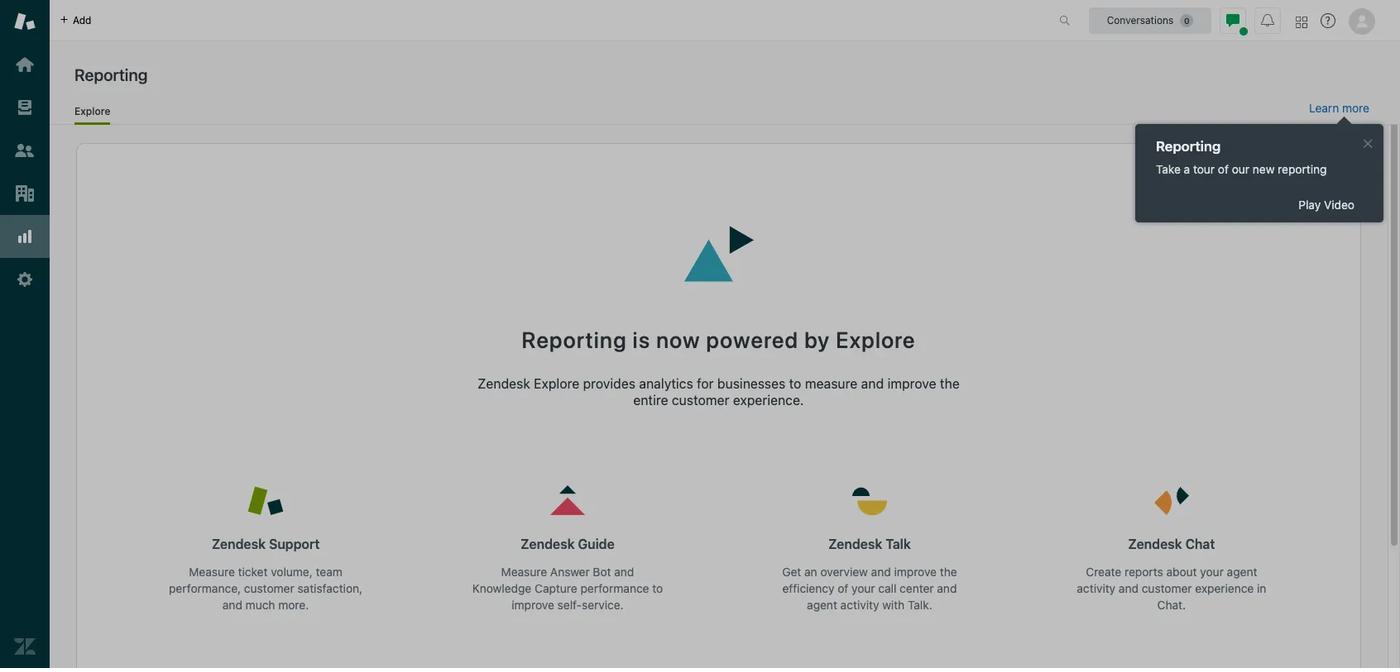 Task type: describe. For each thing, give the bounding box(es) containing it.
center
[[900, 582, 934, 597]]

businesses
[[718, 377, 786, 392]]

about
[[1167, 566, 1198, 580]]

zendesk support image
[[14, 11, 36, 32]]

main element
[[0, 0, 50, 669]]

improve inside measure answer bot and knowledge capture performance to improve self-service.
[[512, 599, 555, 613]]

zendesk for zendesk guide
[[521, 538, 575, 553]]

new
[[1253, 162, 1275, 176]]

guide
[[578, 538, 615, 553]]

entire
[[634, 393, 669, 408]]

knowledge
[[473, 582, 532, 597]]

take
[[1157, 162, 1181, 176]]

experience.
[[733, 393, 804, 408]]

explore link
[[75, 105, 110, 125]]

reporting
[[1278, 162, 1328, 176]]

of inside reporting take a tour of our new reporting
[[1219, 162, 1229, 176]]

a
[[1184, 162, 1191, 176]]

organizations image
[[14, 183, 36, 205]]

ticket
[[238, 566, 268, 580]]

activity inside get an overview and improve the efficiency of your call center and agent activity with talk.
[[841, 599, 880, 613]]

and inside measure answer bot and knowledge capture performance to improve self-service.
[[615, 566, 635, 580]]

zendesk for zendesk chat
[[1129, 538, 1183, 553]]

zendesk explore provides analytics for businesses to measure and improve the entire customer experience.
[[478, 377, 960, 408]]

powered
[[707, 327, 799, 354]]

measure for zendesk support
[[189, 566, 235, 580]]

of inside get an overview and improve the efficiency of your call center and agent activity with talk.
[[838, 582, 849, 597]]

self-
[[558, 599, 582, 613]]

create reports about your agent activity and customer experience in chat.
[[1077, 566, 1267, 613]]

reporting is now powered by explore
[[522, 327, 916, 354]]

in
[[1258, 582, 1267, 597]]

your inside get an overview and improve the efficiency of your call center and agent activity with talk.
[[852, 582, 876, 597]]

play video button
[[1283, 196, 1372, 214]]

chat
[[1186, 538, 1216, 553]]

and inside 'measure ticket volume, team performance, customer satisfaction, and much more.'
[[223, 599, 243, 613]]

by
[[805, 327, 831, 354]]

satisfaction,
[[298, 582, 363, 597]]

your inside create reports about your agent activity and customer experience in chat.
[[1201, 566, 1224, 580]]

provides
[[583, 377, 636, 392]]

measure ticket volume, team performance, customer satisfaction, and much more.
[[169, 566, 363, 613]]

zendesk for zendesk explore provides analytics for businesses to measure and improve the entire customer experience.
[[478, 377, 531, 392]]

zendesk for zendesk talk
[[829, 538, 883, 553]]

create
[[1087, 566, 1122, 580]]

learn more link
[[1310, 101, 1370, 116]]

capture
[[535, 582, 578, 597]]

is
[[633, 327, 651, 354]]

zendesk chat
[[1129, 538, 1216, 553]]

call
[[879, 582, 897, 597]]



Task type: vqa. For each thing, say whether or not it's contained in the screenshot.
LAST UPDATED
no



Task type: locate. For each thing, give the bounding box(es) containing it.
your up experience at the bottom
[[1201, 566, 1224, 580]]

our
[[1233, 162, 1250, 176]]

1 the from the top
[[940, 377, 960, 392]]

0 horizontal spatial of
[[838, 582, 849, 597]]

0 horizontal spatial agent
[[807, 599, 838, 613]]

reporting for reporting
[[75, 65, 148, 84]]

to
[[790, 377, 802, 392], [653, 582, 663, 597]]

bot
[[593, 566, 611, 580]]

your left call
[[852, 582, 876, 597]]

activity down call
[[841, 599, 880, 613]]

0 vertical spatial to
[[790, 377, 802, 392]]

with
[[883, 599, 905, 613]]

2 horizontal spatial explore
[[836, 327, 916, 354]]

2 vertical spatial reporting
[[522, 327, 627, 354]]

much
[[246, 599, 275, 613]]

to inside measure answer bot and knowledge capture performance to improve self-service.
[[653, 582, 663, 597]]

reporting for reporting is now powered by explore
[[522, 327, 627, 354]]

2 vertical spatial improve
[[512, 599, 555, 613]]

agent up experience at the bottom
[[1228, 566, 1258, 580]]

2 vertical spatial explore
[[534, 377, 580, 392]]

more
[[1343, 101, 1370, 115]]

performance
[[581, 582, 650, 597]]

measure
[[189, 566, 235, 580], [501, 566, 547, 580]]

2 the from the top
[[940, 566, 958, 580]]

customer down for
[[672, 393, 730, 408]]

explore
[[75, 105, 110, 117], [836, 327, 916, 354], [534, 377, 580, 392]]

explore right by
[[836, 327, 916, 354]]

reporting
[[75, 65, 148, 84], [1157, 138, 1221, 155], [522, 327, 627, 354]]

play video
[[1299, 198, 1355, 212]]

improve
[[888, 377, 937, 392], [895, 566, 937, 580], [512, 599, 555, 613]]

answer
[[551, 566, 590, 580]]

explore right views icon
[[75, 105, 110, 117]]

improve up center
[[895, 566, 937, 580]]

efficiency
[[783, 582, 835, 597]]

to inside zendesk explore provides analytics for businesses to measure and improve the entire customer experience.
[[790, 377, 802, 392]]

0 vertical spatial explore
[[75, 105, 110, 117]]

performance,
[[169, 582, 241, 597]]

0 vertical spatial your
[[1201, 566, 1224, 580]]

1 horizontal spatial your
[[1201, 566, 1224, 580]]

activity down 'create'
[[1077, 582, 1116, 597]]

measure
[[806, 377, 858, 392]]

0 horizontal spatial reporting
[[75, 65, 148, 84]]

customer inside zendesk explore provides analytics for businesses to measure and improve the entire customer experience.
[[672, 393, 730, 408]]

and right center
[[938, 582, 957, 597]]

1 vertical spatial your
[[852, 582, 876, 597]]

0 vertical spatial reporting
[[75, 65, 148, 84]]

play
[[1299, 198, 1322, 212]]

your
[[1201, 566, 1224, 580], [852, 582, 876, 597]]

measure inside 'measure ticket volume, team performance, customer satisfaction, and much more.'
[[189, 566, 235, 580]]

experience
[[1196, 582, 1255, 597]]

1 vertical spatial to
[[653, 582, 663, 597]]

✕ link
[[1364, 136, 1374, 152]]

1 vertical spatial improve
[[895, 566, 937, 580]]

of
[[1219, 162, 1229, 176], [838, 582, 849, 597]]

talk
[[886, 538, 911, 553]]

0 vertical spatial activity
[[1077, 582, 1116, 597]]

and down reports at bottom right
[[1119, 582, 1139, 597]]

activity
[[1077, 582, 1116, 597], [841, 599, 880, 613]]

1 horizontal spatial reporting
[[522, 327, 627, 354]]

0 horizontal spatial customer
[[244, 582, 294, 597]]

✕
[[1364, 136, 1374, 151]]

video
[[1325, 198, 1355, 212]]

1 horizontal spatial agent
[[1228, 566, 1258, 580]]

service.
[[582, 599, 624, 613]]

an
[[805, 566, 818, 580]]

zendesk for zendesk support
[[212, 538, 266, 553]]

1 vertical spatial explore
[[836, 327, 916, 354]]

measure answer bot and knowledge capture performance to improve self-service.
[[473, 566, 663, 613]]

reporting up a
[[1157, 138, 1221, 155]]

get an overview and improve the efficiency of your call center and agent activity with talk.
[[783, 566, 958, 613]]

of down overview at the bottom right of the page
[[838, 582, 849, 597]]

now
[[657, 327, 701, 354]]

more.
[[278, 599, 309, 613]]

and inside zendesk explore provides analytics for businesses to measure and improve the entire customer experience.
[[862, 377, 884, 392]]

customer up much
[[244, 582, 294, 597]]

reporting inside reporting take a tour of our new reporting
[[1157, 138, 1221, 155]]

to right performance
[[653, 582, 663, 597]]

explore left provides
[[534, 377, 580, 392]]

1 vertical spatial the
[[940, 566, 958, 580]]

zendesk image
[[14, 637, 36, 658]]

and
[[862, 377, 884, 392], [615, 566, 635, 580], [872, 566, 891, 580], [938, 582, 957, 597], [1119, 582, 1139, 597], [223, 599, 243, 613]]

1 horizontal spatial measure
[[501, 566, 547, 580]]

2 horizontal spatial reporting
[[1157, 138, 1221, 155]]

customer inside 'measure ticket volume, team performance, customer satisfaction, and much more.'
[[244, 582, 294, 597]]

1 measure from the left
[[189, 566, 235, 580]]

get help image
[[1321, 13, 1336, 28]]

overview
[[821, 566, 868, 580]]

zendesk
[[478, 377, 531, 392], [212, 538, 266, 553], [521, 538, 575, 553], [829, 538, 883, 553], [1129, 538, 1183, 553]]

and inside create reports about your agent activity and customer experience in chat.
[[1119, 582, 1139, 597]]

2 measure from the left
[[501, 566, 547, 580]]

activity inside create reports about your agent activity and customer experience in chat.
[[1077, 582, 1116, 597]]

0 horizontal spatial measure
[[189, 566, 235, 580]]

measure up performance,
[[189, 566, 235, 580]]

get started image
[[14, 54, 36, 75]]

reporting image
[[14, 226, 36, 248]]

of left our
[[1219, 162, 1229, 176]]

0 vertical spatial the
[[940, 377, 960, 392]]

and up performance
[[615, 566, 635, 580]]

measure for zendesk guide
[[501, 566, 547, 580]]

0 horizontal spatial your
[[852, 582, 876, 597]]

zendesk guide
[[521, 538, 615, 553]]

explore inside zendesk explore provides analytics for businesses to measure and improve the entire customer experience.
[[534, 377, 580, 392]]

team
[[316, 566, 343, 580]]

agent
[[1228, 566, 1258, 580], [807, 599, 838, 613]]

the inside get an overview and improve the efficiency of your call center and agent activity with talk.
[[940, 566, 958, 580]]

the
[[940, 377, 960, 392], [940, 566, 958, 580]]

support
[[269, 538, 320, 553]]

1 horizontal spatial to
[[790, 377, 802, 392]]

zendesk support
[[212, 538, 320, 553]]

0 horizontal spatial explore
[[75, 105, 110, 117]]

get
[[783, 566, 802, 580]]

customer up chat.
[[1142, 582, 1193, 597]]

agent inside create reports about your agent activity and customer experience in chat.
[[1228, 566, 1258, 580]]

1 horizontal spatial explore
[[534, 377, 580, 392]]

talk.
[[908, 599, 933, 613]]

0 horizontal spatial to
[[653, 582, 663, 597]]

1 horizontal spatial activity
[[1077, 582, 1116, 597]]

reporting for reporting take a tour of our new reporting
[[1157, 138, 1221, 155]]

the inside zendesk explore provides analytics for businesses to measure and improve the entire customer experience.
[[940, 377, 960, 392]]

improve down the capture
[[512, 599, 555, 613]]

0 horizontal spatial activity
[[841, 599, 880, 613]]

measure inside measure answer bot and knowledge capture performance to improve self-service.
[[501, 566, 547, 580]]

learn
[[1310, 101, 1340, 115]]

agent inside get an overview and improve the efficiency of your call center and agent activity with talk.
[[807, 599, 838, 613]]

and up call
[[872, 566, 891, 580]]

and right measure in the right of the page
[[862, 377, 884, 392]]

views image
[[14, 97, 36, 118]]

chat.
[[1158, 599, 1187, 613]]

for
[[697, 377, 714, 392]]

zendesk talk
[[829, 538, 911, 553]]

improve inside zendesk explore provides analytics for businesses to measure and improve the entire customer experience.
[[888, 377, 937, 392]]

learn more
[[1310, 101, 1370, 115]]

1 horizontal spatial of
[[1219, 162, 1229, 176]]

reporting up provides
[[522, 327, 627, 354]]

analytics
[[640, 377, 694, 392]]

reporting up explore link
[[75, 65, 148, 84]]

0 vertical spatial improve
[[888, 377, 937, 392]]

customer
[[672, 393, 730, 408], [244, 582, 294, 597], [1142, 582, 1193, 597]]

zendesk inside zendesk explore provides analytics for businesses to measure and improve the entire customer experience.
[[478, 377, 531, 392]]

measure up knowledge on the left of the page
[[501, 566, 547, 580]]

volume,
[[271, 566, 313, 580]]

1 vertical spatial of
[[838, 582, 849, 597]]

reports
[[1125, 566, 1164, 580]]

0 vertical spatial agent
[[1228, 566, 1258, 580]]

conversations
[[1108, 14, 1174, 26]]

0 vertical spatial of
[[1219, 162, 1229, 176]]

2 horizontal spatial customer
[[1142, 582, 1193, 597]]

improve right measure in the right of the page
[[888, 377, 937, 392]]

reporting take a tour of our new reporting
[[1157, 138, 1328, 176]]

and left much
[[223, 599, 243, 613]]

to up 'experience.'
[[790, 377, 802, 392]]

tour
[[1194, 162, 1216, 176]]

zendesk products image
[[1297, 16, 1308, 28]]

improve inside get an overview and improve the efficiency of your call center and agent activity with talk.
[[895, 566, 937, 580]]

conversations button
[[1090, 7, 1212, 34]]

agent down efficiency
[[807, 599, 838, 613]]

1 vertical spatial agent
[[807, 599, 838, 613]]

customer inside create reports about your agent activity and customer experience in chat.
[[1142, 582, 1193, 597]]

1 vertical spatial activity
[[841, 599, 880, 613]]

1 vertical spatial reporting
[[1157, 138, 1221, 155]]

customers image
[[14, 140, 36, 161]]

1 horizontal spatial customer
[[672, 393, 730, 408]]

admin image
[[14, 269, 36, 291]]



